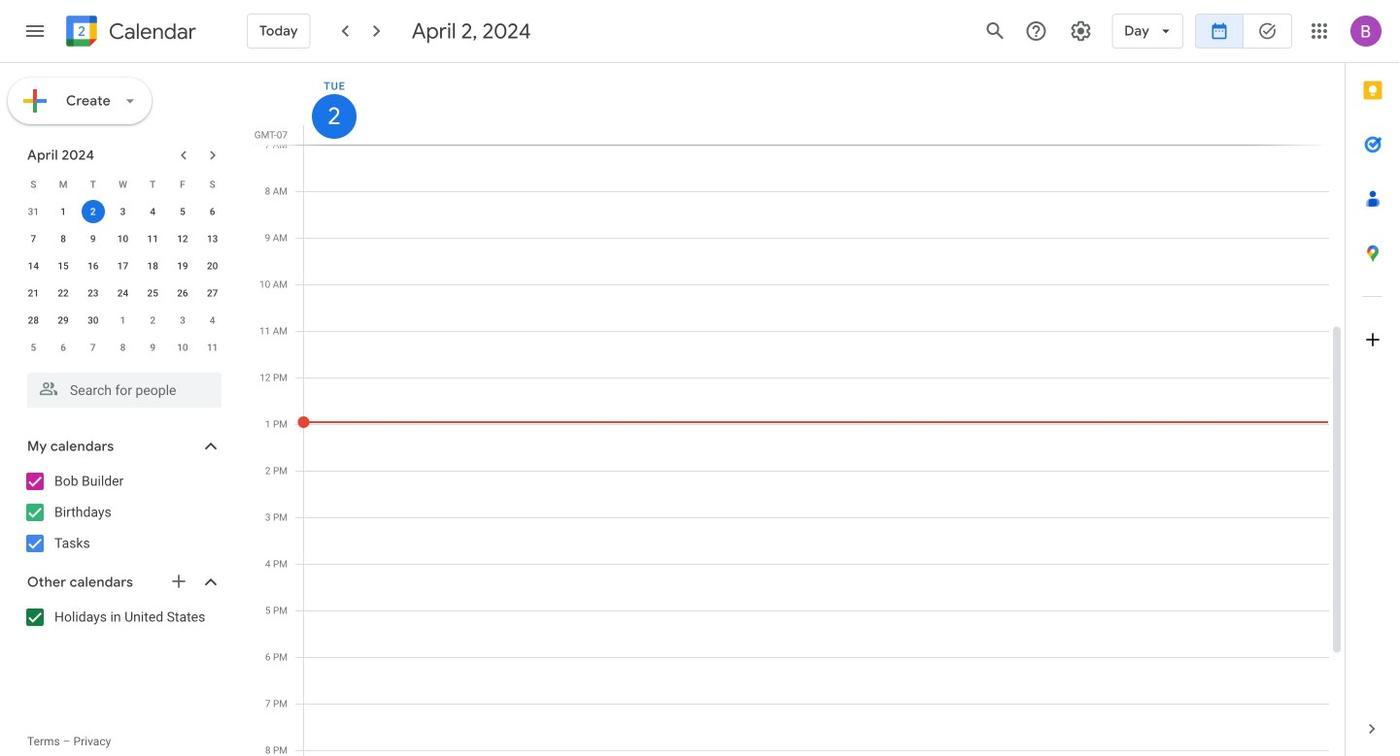 Task type: describe. For each thing, give the bounding box(es) containing it.
may 10 element
[[171, 336, 194, 359]]

24 element
[[111, 282, 135, 305]]

28 element
[[22, 309, 45, 332]]

25 element
[[141, 282, 164, 305]]

27 element
[[201, 282, 224, 305]]

17 element
[[111, 255, 135, 278]]

4 element
[[141, 200, 164, 223]]

may 1 element
[[111, 309, 135, 332]]

main drawer image
[[23, 19, 47, 43]]

15 element
[[52, 255, 75, 278]]

22 element
[[52, 282, 75, 305]]

may 7 element
[[81, 336, 105, 359]]

21 element
[[22, 282, 45, 305]]

settings menu image
[[1069, 19, 1092, 43]]

16 element
[[81, 255, 105, 278]]

7 element
[[22, 227, 45, 251]]

1 row from the top
[[18, 171, 227, 198]]

may 4 element
[[201, 309, 224, 332]]

may 5 element
[[22, 336, 45, 359]]

5 row from the top
[[18, 280, 227, 307]]

14 element
[[22, 255, 45, 278]]

18 element
[[141, 255, 164, 278]]

add other calendars image
[[169, 572, 188, 592]]

Search for people text field
[[39, 373, 210, 408]]

1 element
[[52, 200, 75, 223]]

12 element
[[171, 227, 194, 251]]

my calendars list
[[4, 466, 241, 560]]

may 6 element
[[52, 336, 75, 359]]

cell inside april 2024 grid
[[78, 198, 108, 225]]



Task type: locate. For each thing, give the bounding box(es) containing it.
row down 24 element
[[18, 307, 227, 334]]

may 3 element
[[171, 309, 194, 332]]

11 element
[[141, 227, 164, 251]]

calendar element
[[62, 12, 196, 54]]

may 11 element
[[201, 336, 224, 359]]

cell
[[78, 198, 108, 225]]

row up 10 element
[[18, 198, 227, 225]]

march 31 element
[[22, 200, 45, 223]]

6 row from the top
[[18, 307, 227, 334]]

may 8 element
[[111, 336, 135, 359]]

row up 3 element at left
[[18, 171, 227, 198]]

3 row from the top
[[18, 225, 227, 253]]

20 element
[[201, 255, 224, 278]]

9 element
[[81, 227, 105, 251]]

row
[[18, 171, 227, 198], [18, 198, 227, 225], [18, 225, 227, 253], [18, 253, 227, 280], [18, 280, 227, 307], [18, 307, 227, 334], [18, 334, 227, 361]]

row up '17' element
[[18, 225, 227, 253]]

13 element
[[201, 227, 224, 251]]

heading inside calendar "element"
[[105, 20, 196, 43]]

7 row from the top
[[18, 334, 227, 361]]

grid
[[249, 63, 1345, 757]]

tuesday, april 2, today element
[[312, 94, 357, 139]]

may 9 element
[[141, 336, 164, 359]]

april 2024 grid
[[18, 171, 227, 361]]

2 row from the top
[[18, 198, 227, 225]]

None search field
[[0, 365, 241, 408]]

30 element
[[81, 309, 105, 332]]

heading
[[105, 20, 196, 43]]

row up 24 element
[[18, 253, 227, 280]]

19 element
[[171, 255, 194, 278]]

2, today element
[[81, 200, 105, 223]]

may 2 element
[[141, 309, 164, 332]]

26 element
[[171, 282, 194, 305]]

row down "may 1" element
[[18, 334, 227, 361]]

row group
[[18, 198, 227, 361]]

row down '17' element
[[18, 280, 227, 307]]

6 element
[[201, 200, 224, 223]]

5 element
[[171, 200, 194, 223]]

tab list
[[1346, 63, 1399, 702]]

4 row from the top
[[18, 253, 227, 280]]

3 element
[[111, 200, 135, 223]]

23 element
[[81, 282, 105, 305]]

10 element
[[111, 227, 135, 251]]

29 element
[[52, 309, 75, 332]]

8 element
[[52, 227, 75, 251]]

column header
[[303, 63, 1329, 145]]



Task type: vqa. For each thing, say whether or not it's contained in the screenshot.
Tuesday, October 31
no



